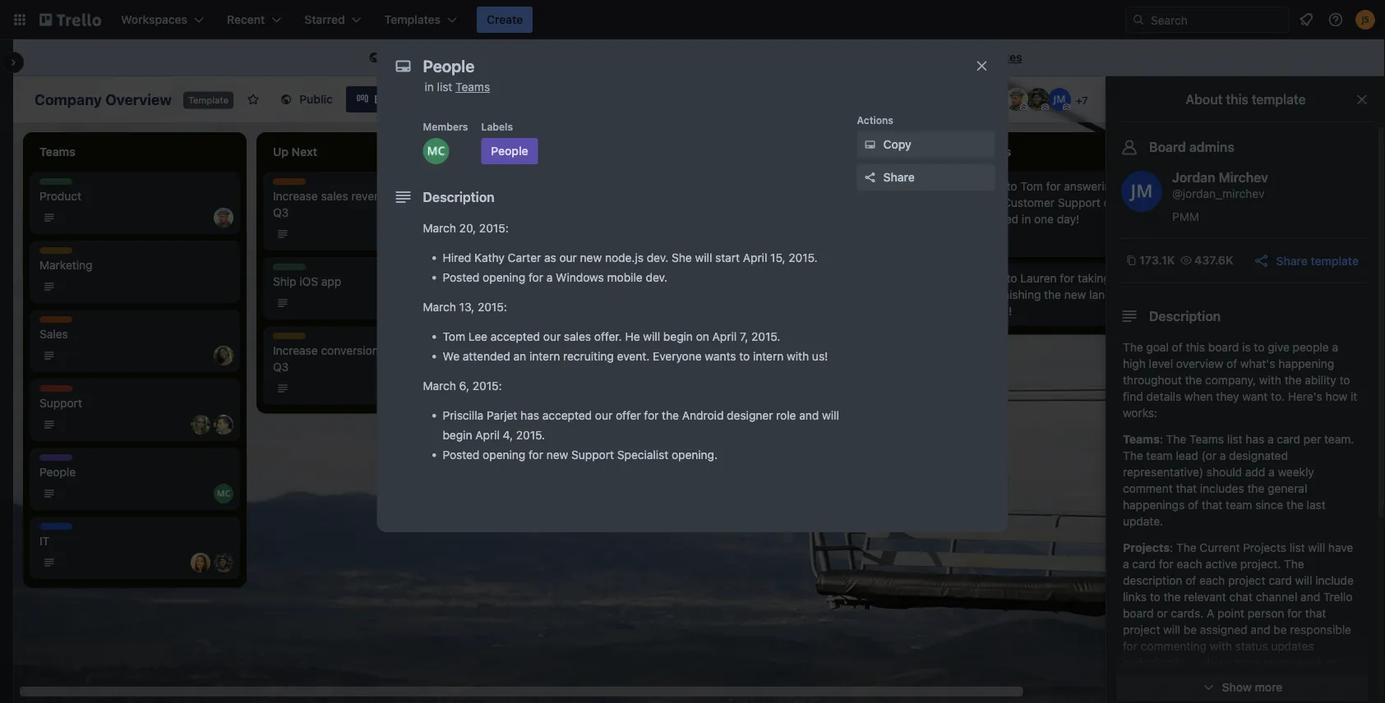 Task type: locate. For each thing, give the bounding box(es) containing it.
teams for : the teams list has a card per team. the team lead (or a designated representative) should add a weekly comment that includes the general happenings of that team since the last update.
[[1190, 433, 1224, 446]]

marketing inside marketing marketing
[[39, 248, 87, 260]]

will inside priscilla parjet has accepted our offer for the android designer role and will begin april 4, 2015. posted opening for new support specialist opening.
[[822, 409, 839, 423]]

andre gorte (andregorte) image
[[984, 88, 1007, 111]]

marketing for analytics
[[506, 317, 554, 329]]

march 13, 2015:
[[423, 300, 507, 314]]

marketing inside the marketing analytics data
[[506, 317, 554, 329]]

company overview
[[35, 90, 172, 108]]

brand guidelines link
[[506, 257, 697, 274]]

1 horizontal spatial april
[[712, 330, 737, 344]]

sales for increase
[[273, 179, 299, 191]]

product for product
[[39, 179, 77, 191]]

marques closter (marquescloster) image up john opherson (johnopherson) icon at the bottom
[[214, 484, 233, 504]]

0 vertical spatial accepted
[[491, 330, 540, 344]]

parjet
[[487, 409, 517, 423]]

share template button
[[1253, 252, 1359, 270]]

7
[[1082, 95, 1088, 106]]

2015. inside hired kathy carter as our new node.js dev. she will start april 15, 2015. posted opening for a windows mobile dev.
[[789, 251, 818, 265]]

opening down '4,'
[[483, 448, 526, 462]]

color: purple, title: "people" element down labels in the left of the page
[[481, 138, 538, 164]]

0 horizontal spatial has
[[520, 409, 539, 423]]

bravo to tom for answering the most customer support emails ever received in one day!
[[973, 180, 1164, 226]]

it inside it it
[[39, 524, 49, 536]]

1 vertical spatial is
[[1242, 341, 1251, 354]]

sm image left this
[[366, 50, 383, 67]]

posted down priscilla
[[443, 448, 480, 462]]

0 horizontal spatial with
[[787, 350, 809, 363]]

1 vertical spatial 20,
[[781, 350, 795, 362]]

marketing inside marketing social media campaign
[[740, 248, 788, 260]]

more inside 'button'
[[1255, 681, 1283, 695]]

1 horizontal spatial in
[[441, 189, 450, 203]]

1 it from the top
[[39, 524, 49, 536]]

to inside bravo to tom for answering the most customer support emails ever received in one day!
[[1007, 180, 1017, 193]]

social
[[740, 259, 772, 272]]

: up representative)
[[1160, 433, 1163, 446]]

board down 'links'
[[1123, 607, 1154, 621]]

1 vertical spatial sm image
[[862, 136, 878, 153]]

has right parjet
[[520, 409, 539, 423]]

1 vertical spatial color: purple, title: "people" element
[[39, 455, 72, 467]]

the inside the goal of this board is to give people a high level overview of what's happening throughout the company, with the ability to find details when they want to. here's how it works:
[[1123, 341, 1143, 354]]

0 vertical spatial dev.
[[647, 251, 669, 265]]

1 vertical spatial has
[[1246, 433, 1265, 446]]

0 horizontal spatial amy freiderson (amyfreiderson) image
[[191, 415, 210, 435]]

marketing inside product marketing brand guidelines
[[543, 248, 590, 260]]

is inside : the current projects list will have a card for each active project. the description of each project card will include links to the relevant chat channel and trello board or cards. a point person for that project will be assigned and be responsible for commenting with status updates periodically -- about once every week or two. if the project is blocked, they just won't comment. the magic of the c
[[1219, 673, 1228, 686]]

find
[[1123, 390, 1143, 404]]

beth orthman (bethorthman) image
[[447, 224, 467, 244], [214, 346, 233, 366]]

create right copy. on the top of page
[[720, 51, 756, 64]]

description up goal
[[1149, 309, 1221, 324]]

bravo to tom for answering the most customer support emails ever received in one day! link
[[973, 178, 1164, 228]]

our left offer
[[595, 409, 613, 423]]

0 horizontal spatial april
[[475, 429, 500, 442]]

increase inside marketing increase conversion rate by 20% by q3
[[273, 344, 318, 358]]

q3 for conversion
[[273, 360, 289, 374]]

q3 inside sales increase sales revenue by 30% in q3
[[273, 206, 289, 219]]

our up 24,
[[543, 330, 561, 344]]

2 posted from the top
[[443, 448, 480, 462]]

for inside hired kathy carter as our new node.js dev. she will start april 15, 2015. posted opening for a windows mobile dev.
[[529, 271, 543, 284]]

color: green, title: "product" element for product
[[39, 178, 77, 191]]

it
[[1351, 390, 1357, 404]]

by left the 30%
[[397, 189, 410, 203]]

nov 24, 2022
[[526, 350, 589, 362]]

begin inside tom lee accepted our sales offer. he will begin on april 7, 2015. we attended an intern recruiting event. everyone wants to intern with us!
[[663, 330, 693, 344]]

the down add
[[1247, 482, 1265, 496]]

this inside the goal of this board is to give people a high level overview of what's happening throughout the company, with the ability to find details when they want to. here's how it works:
[[1186, 341, 1205, 354]]

description for hired kathy carter as our new node.js dev. she will start april 15, 2015.
[[423, 189, 495, 205]]

2 vertical spatial list
[[1290, 541, 1305, 555]]

the down lauren
[[1044, 288, 1061, 302]]

2 projects from the left
[[1243, 541, 1287, 555]]

sales inside sales increase sales revenue by 30% in q3
[[273, 179, 299, 191]]

on inside tom lee accepted our sales offer. he will begin on april 7, 2015. we attended an intern recruiting event. everyone wants to intern with us!
[[696, 330, 709, 344]]

1 intern from the left
[[529, 350, 560, 363]]

1 horizontal spatial 2015.
[[751, 330, 780, 344]]

2 vertical spatial color: green, title: "product" element
[[273, 264, 311, 276]]

0 vertical spatial bravo
[[973, 180, 1004, 193]]

teams down works:
[[1123, 433, 1160, 446]]

0 horizontal spatial new
[[546, 448, 568, 462]]

mirchev
[[1219, 170, 1268, 185]]

ship ios app link
[[273, 274, 464, 290]]

24,
[[547, 350, 562, 362]]

color: purple, title: "people" element
[[481, 138, 538, 164], [39, 455, 72, 467]]

0 horizontal spatial marques closter (marquescloster) image
[[214, 484, 233, 504]]

description for the goal of this board is to give people a high level overview of what's happening throughout the company, with the ability to find details when they want to. here's how it works:
[[1149, 309, 1221, 324]]

0 horizontal spatial board
[[374, 92, 406, 106]]

be up updates
[[1274, 624, 1287, 637]]

1 march from the top
[[423, 222, 456, 235]]

on right anyone
[[577, 51, 590, 64]]

by right 20%
[[449, 344, 462, 358]]

teams left customize views image
[[456, 80, 490, 94]]

sales inside sales sales
[[39, 317, 65, 329]]

new inside hired kathy carter as our new node.js dev. she will start april 15, 2015. posted opening for a windows mobile dev.
[[580, 251, 602, 265]]

2 vertical spatial project
[[1179, 673, 1216, 686]]

0 vertical spatial new
[[580, 251, 602, 265]]

projects up project. at bottom right
[[1243, 541, 1287, 555]]

0 horizontal spatial 20,
[[459, 222, 476, 235]]

2 march from the top
[[423, 300, 456, 314]]

increase inside sales increase sales revenue by 30% in q3
[[273, 189, 318, 203]]

lead up page
[[1134, 272, 1156, 285]]

2 bravo from the top
[[973, 272, 1004, 285]]

lead left (or
[[1176, 449, 1198, 463]]

1 vertical spatial more
[[1255, 681, 1283, 695]]

marketing increase conversion rate by 20% by q3
[[273, 334, 462, 374]]

1 vertical spatial our
[[543, 330, 561, 344]]

just
[[1306, 673, 1325, 686]]

and inside bravo to lauren for taking the lead and finishing the new landing page design!
[[973, 288, 993, 302]]

bravo up design!
[[973, 272, 1004, 285]]

1 projects from the left
[[1123, 541, 1170, 555]]

1 horizontal spatial list
[[1227, 433, 1243, 446]]

company,
[[1205, 374, 1256, 387]]

bravo inside bravo to tom for answering the most customer support emails ever received in one day!
[[973, 180, 1004, 193]]

in right the 30%
[[441, 189, 450, 203]]

1 vertical spatial bravo
[[973, 272, 1004, 285]]

0 horizontal spatial board
[[759, 51, 791, 64]]

color: red, title: "support" element
[[740, 316, 778, 329], [39, 386, 78, 398]]

card left per
[[1277, 433, 1301, 446]]

0 vertical spatial marques closter (marquescloster) image
[[423, 138, 449, 164]]

0 vertical spatial is
[[412, 51, 420, 64]]

star or unstar board image
[[247, 93, 260, 106]]

2 opening from the top
[[483, 448, 526, 462]]

intern down update
[[753, 350, 784, 363]]

team down includes
[[1226, 499, 1252, 512]]

event.
[[617, 350, 650, 363]]

1 horizontal spatial sales
[[564, 330, 591, 344]]

will inside hired kathy carter as our new node.js dev. she will start april 15, 2015. posted opening for a windows mobile dev.
[[695, 251, 712, 265]]

list left have
[[1290, 541, 1305, 555]]

analytics data link
[[506, 326, 697, 343]]

bravo to lauren for taking the lead and finishing the new landing page design!
[[973, 272, 1158, 318]]

the left internet
[[593, 51, 610, 64]]

1 vertical spatial increase
[[273, 344, 318, 358]]

posted inside hired kathy carter as our new node.js dev. she will start april 15, 2015. posted opening for a windows mobile dev.
[[443, 271, 480, 284]]

he
[[625, 330, 640, 344]]

product inside product marketing brand guidelines
[[506, 248, 544, 260]]

color: green, title: "product" element for ship ios app
[[273, 264, 311, 276]]

color: green, title: "product" element
[[39, 178, 77, 191], [506, 247, 544, 260], [273, 264, 311, 276]]

1 horizontal spatial this
[[1226, 92, 1249, 107]]

2 vertical spatial our
[[595, 409, 613, 423]]

1 vertical spatial amy freiderson (amyfreiderson) image
[[191, 415, 210, 435]]

march for march 20, 2015:
[[423, 222, 456, 235]]

sm image
[[366, 50, 383, 67], [862, 136, 878, 153]]

with down assigned
[[1210, 640, 1232, 654]]

color: orange, title: "sales" element
[[273, 178, 306, 191], [39, 316, 72, 329]]

2015. right 15,
[[789, 251, 818, 265]]

will right she
[[695, 251, 712, 265]]

description up march 20, 2015:
[[423, 189, 495, 205]]

once
[[1234, 656, 1260, 670]]

a up designated
[[1268, 433, 1274, 446]]

or left cards.
[[1157, 607, 1168, 621]]

product product
[[39, 179, 81, 203]]

:
[[1160, 433, 1163, 446], [1170, 541, 1173, 555]]

give
[[1268, 341, 1290, 354]]

our inside priscilla parjet has accepted our offer for the android designer role and will begin april 4, 2015. posted opening for new support specialist opening.
[[595, 409, 613, 423]]

1 vertical spatial :
[[1170, 541, 1173, 555]]

1 horizontal spatial tom
[[1020, 180, 1043, 193]]

2 increase from the top
[[273, 344, 318, 358]]

2015: right '13,'
[[478, 300, 507, 314]]

share right the 437.6k
[[1276, 254, 1308, 268]]

intern right an
[[529, 350, 560, 363]]

dev. right mobile
[[646, 271, 668, 284]]

1 horizontal spatial with
[[1210, 640, 1232, 654]]

1 horizontal spatial team
[[1226, 499, 1252, 512]]

april left 15,
[[743, 251, 767, 265]]

increase for conversion
[[273, 344, 318, 358]]

2015. up aug
[[751, 330, 780, 344]]

of up relevant
[[1186, 574, 1196, 588]]

weekly
[[1278, 466, 1314, 479]]

0 horizontal spatial or
[[1157, 607, 1168, 621]]

product marketing brand guidelines
[[506, 248, 597, 272]]

they down every
[[1279, 673, 1303, 686]]

wants
[[705, 350, 736, 363]]

our inside hired kathy carter as our new node.js dev. she will start april 15, 2015. posted opening for a windows mobile dev.
[[559, 251, 577, 265]]

2 vertical spatial april
[[475, 429, 500, 442]]

by right 'rate' at the left
[[406, 344, 419, 358]]

color: yellow, title: "marketing" element
[[39, 247, 87, 260], [543, 247, 590, 260], [740, 247, 788, 260], [506, 316, 554, 329], [273, 333, 321, 345]]

board inside the goal of this board is to give people a high level overview of what's happening throughout the company, with the ability to find details when they want to. here's how it works:
[[1208, 341, 1239, 354]]

intern
[[529, 350, 560, 363], [753, 350, 784, 363]]

lee
[[468, 330, 487, 344]]

sales up recruiting
[[564, 330, 591, 344]]

teams for in list teams
[[456, 80, 490, 94]]

: inside : the current projects list will have a card for each active project. the description of each project card will include links to the relevant chat channel and trello board or cards. a point person for that project will be assigned and be responsible for commenting with status updates periodically -- about once every week or two. if the project is blocked, they just won't comment. the magic of the c
[[1170, 541, 1173, 555]]

0 vertical spatial list
[[437, 80, 452, 94]]

to inside bravo to lauren for taking the lead and finishing the new landing page design!
[[1007, 272, 1017, 285]]

share down copy
[[883, 171, 915, 184]]

2022 right 24,
[[565, 350, 589, 362]]

0 horizontal spatial they
[[1216, 390, 1239, 404]]

1 vertical spatial new
[[1064, 288, 1086, 302]]

has up designated
[[1246, 433, 1265, 446]]

@jordan_mirchev
[[1172, 187, 1265, 201]]

1 horizontal spatial board
[[1149, 139, 1186, 155]]

posted
[[443, 271, 480, 284], [443, 448, 480, 462]]

product for marketing
[[506, 248, 544, 260]]

0 vertical spatial 20,
[[459, 222, 476, 235]]

has inside priscilla parjet has accepted our offer for the android designer role and will begin april 4, 2015. posted opening for new support specialist opening.
[[520, 409, 539, 423]]

0 vertical spatial :
[[1160, 433, 1163, 446]]

more right the explore at the top of page
[[937, 51, 965, 64]]

2 q3 from the top
[[273, 360, 289, 374]]

support inside priscilla parjet has accepted our offer for the android designer role and will begin april 4, 2015. posted opening for new support specialist opening.
[[571, 448, 614, 462]]

the
[[593, 51, 610, 64], [1121, 180, 1138, 193], [1113, 272, 1131, 285], [1044, 288, 1061, 302], [1185, 374, 1202, 387], [1285, 374, 1302, 387], [662, 409, 679, 423], [1247, 482, 1265, 496], [1287, 499, 1304, 512], [1164, 591, 1181, 604], [1159, 673, 1176, 686], [1252, 689, 1269, 703]]

project down the about
[[1179, 673, 1216, 686]]

table link
[[419, 86, 486, 113]]

2015. inside tom lee accepted our sales offer. he will begin on april 7, 2015. we attended an intern recruiting event. everyone wants to intern with us!
[[751, 330, 780, 344]]

to up how at the bottom of page
[[1340, 374, 1350, 387]]

2 it from the top
[[39, 535, 50, 548]]

explore more templates link
[[884, 44, 1032, 71]]

20, for aug
[[781, 350, 795, 362]]

jennifer ziph (jenniferziph) image
[[191, 553, 210, 573]]

0 vertical spatial that
[[1176, 482, 1197, 496]]

more down every
[[1255, 681, 1283, 695]]

share inside share button
[[883, 171, 915, 184]]

role
[[776, 409, 796, 423]]

create for create board from template
[[720, 51, 756, 64]]

2 vertical spatial 2015:
[[472, 379, 502, 393]]

show more
[[1222, 681, 1283, 695]]

0 horizontal spatial be
[[1184, 624, 1197, 637]]

sm image inside copy link
[[862, 136, 878, 153]]

a right add
[[1269, 466, 1275, 479]]

windows
[[556, 271, 604, 284]]

people for people people
[[39, 455, 72, 467]]

1 vertical spatial opening
[[483, 448, 526, 462]]

1 posted from the top
[[443, 271, 480, 284]]

a right people
[[1332, 341, 1338, 354]]

status
[[1235, 640, 1268, 654]]

tom up we
[[443, 330, 465, 344]]

to down description
[[1150, 591, 1161, 604]]

finishing
[[996, 288, 1041, 302]]

project up chat
[[1228, 574, 1265, 588]]

they inside the goal of this board is to give people a high level overview of what's happening throughout the company, with the ability to find details when they want to. here's how it works:
[[1216, 390, 1239, 404]]

13,
[[459, 300, 474, 314]]

1 vertical spatial march
[[423, 300, 456, 314]]

color: green, title: "product" element left as
[[506, 247, 544, 260]]

sales left revenue
[[321, 189, 348, 203]]

each up relevant
[[1199, 574, 1225, 588]]

the up emails in the right of the page
[[1121, 180, 1138, 193]]

in left table
[[425, 80, 434, 94]]

1 bravo from the top
[[973, 180, 1004, 193]]

marques closter (marquescloster) image
[[423, 138, 449, 164], [214, 484, 233, 504]]

march 6, 2015:
[[423, 379, 502, 393]]

last
[[1307, 499, 1326, 512]]

board
[[374, 92, 406, 106], [1149, 139, 1186, 155]]

chat
[[1230, 591, 1253, 604]]

0 vertical spatial share
[[883, 171, 915, 184]]

rate
[[382, 344, 403, 358]]

have
[[1328, 541, 1353, 555]]

2 horizontal spatial that
[[1305, 607, 1326, 621]]

will left have
[[1308, 541, 1325, 555]]

board link
[[346, 86, 416, 113]]

1 horizontal spatial intern
[[753, 350, 784, 363]]

show
[[1222, 681, 1252, 695]]

increase left conversion
[[273, 344, 318, 358]]

0 vertical spatial q3
[[273, 206, 289, 219]]

ship
[[273, 275, 296, 289]]

0 horizontal spatial more
[[937, 51, 965, 64]]

social media campaign link
[[740, 257, 931, 274]]

teams inside : the teams list has a card per team. the team lead (or a designated representative) should add a weekly comment that includes the general happenings of that team since the last update.
[[1190, 433, 1224, 446]]

a inside : the current projects list will have a card for each active project. the description of each project card will include links to the relevant chat channel and trello board or cards. a point person for that project will be assigned and be responsible for commenting with status updates periodically -- about once every week or two. if the project is blocked, they just won't comment. the magic of the c
[[1123, 558, 1129, 571]]

create inside button
[[487, 13, 523, 26]]

in
[[425, 80, 434, 94], [441, 189, 450, 203], [1022, 213, 1031, 226]]

beth orthman (bethorthman) image up 'hired'
[[447, 224, 467, 244]]

1 vertical spatial color: green, title: "product" element
[[506, 247, 544, 260]]

ever
[[1141, 196, 1164, 210]]

our
[[559, 251, 577, 265], [543, 330, 561, 344], [595, 409, 613, 423]]

she
[[672, 251, 692, 265]]

7,
[[740, 330, 748, 344]]

people inside people people
[[39, 455, 72, 467]]

for inside bravo to lauren for taking the lead and finishing the new landing page design!
[[1060, 272, 1075, 285]]

list left teams link
[[437, 80, 452, 94]]

1 horizontal spatial share
[[1276, 254, 1308, 268]]

0 horizontal spatial begin
[[443, 429, 472, 442]]

on
[[577, 51, 590, 64], [696, 330, 709, 344]]

3 march from the top
[[423, 379, 456, 393]]

create for create
[[487, 13, 523, 26]]

2015: for march 6, 2015:
[[472, 379, 502, 393]]

by for 20%
[[406, 344, 419, 358]]

20, for march
[[459, 222, 476, 235]]

share inside share template button
[[1276, 254, 1308, 268]]

with
[[787, 350, 809, 363], [1259, 374, 1282, 387], [1210, 640, 1232, 654]]

marketing
[[39, 248, 87, 260], [543, 248, 590, 260], [740, 248, 788, 260], [39, 259, 92, 272], [506, 317, 554, 329], [273, 334, 321, 345]]

2015.
[[789, 251, 818, 265], [751, 330, 780, 344], [516, 429, 545, 442]]

tom
[[1020, 180, 1043, 193], [443, 330, 465, 344]]

will right he
[[643, 330, 660, 344]]

it it
[[39, 524, 50, 548]]

marketing inside marketing increase conversion rate by 20% by q3
[[273, 334, 321, 345]]

2015: right 6,
[[472, 379, 502, 393]]

2 vertical spatial board
[[1123, 607, 1154, 621]]

2 vertical spatial 2015.
[[516, 429, 545, 442]]

tom inside tom lee accepted our sales offer. he will begin on april 7, 2015. we attended an intern recruiting event. everyone wants to intern with us!
[[443, 330, 465, 344]]

they down company,
[[1216, 390, 1239, 404]]

2022 down help
[[798, 350, 822, 362]]

0 horizontal spatial is
[[412, 51, 420, 64]]

1 vertical spatial q3
[[273, 360, 289, 374]]

in inside bravo to tom for answering the most customer support emails ever received in one day!
[[1022, 213, 1031, 226]]

2 horizontal spatial is
[[1242, 341, 1251, 354]]

table
[[447, 92, 477, 106]]

0 horizontal spatial projects
[[1123, 541, 1170, 555]]

support left specialist
[[571, 448, 614, 462]]

0 vertical spatial team
[[1146, 449, 1173, 463]]

1 horizontal spatial sm image
[[862, 136, 878, 153]]

of
[[1172, 341, 1183, 354], [1227, 357, 1237, 371], [1188, 499, 1199, 512], [1186, 574, 1196, 588], [1238, 689, 1248, 703]]

posted down 'hired'
[[443, 271, 480, 284]]

the left the 'android'
[[662, 409, 679, 423]]

a
[[1207, 607, 1215, 621]]

2 horizontal spatial 2015.
[[789, 251, 818, 265]]

people people
[[39, 455, 76, 479]]

0 vertical spatial our
[[559, 251, 577, 265]]

designated
[[1229, 449, 1288, 463]]

with inside the goal of this board is to give people a high level overview of what's happening throughout the company, with the ability to find details when they want to. here's how it works:
[[1259, 374, 1282, 387]]

projects inside : the current projects list will have a card for each active project. the description of each project card will include links to the relevant chat channel and trello board or cards. a point person for that project will be assigned and be responsible for commenting with status updates periodically -- about once every week or two. if the project is blocked, they just won't comment. the magic of the c
[[1243, 541, 1287, 555]]

color: green, title: "product" element left app
[[273, 264, 311, 276]]

-
[[1187, 656, 1192, 670], [1192, 656, 1198, 670]]

bravo
[[973, 180, 1004, 193], [973, 272, 1004, 285]]

this
[[386, 51, 408, 64]]

and down person
[[1251, 624, 1270, 637]]

they
[[1216, 390, 1239, 404], [1279, 673, 1303, 686]]

support inside bravo to tom for answering the most customer support emails ever received in one day!
[[1058, 196, 1101, 210]]

sm image down the actions
[[862, 136, 878, 153]]

will up commenting
[[1163, 624, 1180, 637]]

0 horizontal spatial sales
[[321, 189, 348, 203]]

the up cards.
[[1164, 591, 1181, 604]]

1 horizontal spatial color: green, title: "product" element
[[273, 264, 311, 276]]

2015: up kathy
[[479, 222, 509, 235]]

0 horizontal spatial lead
[[1134, 272, 1156, 285]]

list inside : the current projects list will have a card for each active project. the description of each project card will include links to the relevant chat channel and trello board or cards. a point person for that project will be assigned and be responsible for commenting with status updates periodically -- about once every week or two. if the project is blocked, they just won't comment. the magic of the c
[[1290, 541, 1305, 555]]

0 horizontal spatial sm image
[[366, 50, 383, 67]]

the right if
[[1159, 673, 1176, 686]]

0 horizontal spatial teams
[[456, 80, 490, 94]]

2 vertical spatial in
[[1022, 213, 1031, 226]]

a up description
[[1123, 558, 1129, 571]]

by inside sales increase sales revenue by 30% in q3
[[397, 189, 410, 203]]

1 horizontal spatial :
[[1170, 541, 1173, 555]]

color: red, title: "support" element up "7,"
[[740, 316, 778, 329]]

board admins
[[1149, 139, 1235, 155]]

: inside : the teams list has a card per team. the team lead (or a designated representative) should add a weekly comment that includes the general happenings of that team since the last update.
[[1160, 433, 1163, 446]]

1 increase from the top
[[273, 189, 318, 203]]

None text field
[[415, 51, 957, 81]]

begin up everyone
[[663, 330, 693, 344]]

amy freiderson (amyfreiderson) image
[[914, 346, 934, 366], [191, 415, 210, 435]]

a inside the goal of this board is to give people a high level overview of what's happening throughout the company, with the ability to find details when they want to. here's how it works:
[[1332, 341, 1338, 354]]

1 be from the left
[[1184, 624, 1197, 637]]

2 vertical spatial new
[[546, 448, 568, 462]]

chris temperson (christemperson) image
[[1005, 88, 1028, 111], [214, 208, 233, 228], [681, 208, 700, 228], [914, 208, 934, 228]]

1 opening from the top
[[483, 271, 526, 284]]

will right role
[[822, 409, 839, 423]]

- down commenting
[[1187, 656, 1192, 670]]

that inside : the current projects list will have a card for each active project. the description of each project card will include links to the relevant chat channel and trello board or cards. a point person for that project will be assigned and be responsible for commenting with status updates periodically -- about once every week or two. if the project is blocked, they just won't comment. the magic of the c
[[1305, 607, 1326, 621]]

1 vertical spatial board
[[1208, 341, 1239, 354]]

1 horizontal spatial more
[[1255, 681, 1283, 695]]

product
[[39, 179, 77, 191], [39, 189, 81, 203], [506, 248, 544, 260], [273, 265, 311, 276]]

current
[[1200, 541, 1240, 555]]

april
[[743, 251, 767, 265], [712, 330, 737, 344], [475, 429, 500, 442]]

product inside the product product
[[39, 179, 77, 191]]

of inside : the teams list has a card per team. the team lead (or a designated representative) should add a weekly comment that includes the general happenings of that team since the last update.
[[1188, 499, 1199, 512]]

2022
[[561, 281, 585, 293], [565, 350, 589, 362], [798, 350, 822, 362]]

2 - from the left
[[1192, 656, 1198, 670]]

1 q3 from the top
[[273, 206, 289, 219]]

0 vertical spatial with
[[787, 350, 809, 363]]

1 vertical spatial share
[[1276, 254, 1308, 268]]

20, up 'hired'
[[459, 222, 476, 235]]

product inside product ship ios app
[[273, 265, 311, 276]]

blocked,
[[1231, 673, 1276, 686]]

bravo for customer
[[973, 180, 1004, 193]]

product for ship
[[273, 265, 311, 276]]

Search field
[[1145, 7, 1289, 32]]

new inside bravo to lauren for taking the lead and finishing the new landing page design!
[[1064, 288, 1086, 302]]

posted inside priscilla parjet has accepted our offer for the android designer role and will begin april 4, 2015. posted opening for new support specialist opening.
[[443, 448, 480, 462]]

for inside bravo to tom for answering the most customer support emails ever received in one day!
[[1046, 180, 1061, 193]]

2 horizontal spatial with
[[1259, 374, 1282, 387]]

be down cards.
[[1184, 624, 1197, 637]]

march for march 13, 2015:
[[423, 300, 456, 314]]

2015: for march 20, 2015:
[[479, 222, 509, 235]]

the
[[1123, 341, 1143, 354], [1166, 433, 1186, 446], [1123, 449, 1143, 463], [1176, 541, 1197, 555], [1284, 558, 1304, 571], [1179, 689, 1199, 703]]

john opherson (johnopherson) image
[[214, 553, 233, 573]]

with left 'us!'
[[787, 350, 809, 363]]

product ship ios app
[[273, 265, 341, 289]]

0 vertical spatial lead
[[1134, 272, 1156, 285]]

hired kathy carter as our new node.js dev. she will start april 15, 2015. posted opening for a windows mobile dev.
[[443, 251, 818, 284]]

card up description
[[1132, 558, 1156, 571]]

share for share
[[883, 171, 915, 184]]

bravo inside bravo to lauren for taking the lead and finishing the new landing page design!
[[973, 272, 1004, 285]]

0 vertical spatial 2015.
[[789, 251, 818, 265]]

support inside support update help documentation
[[740, 317, 778, 329]]

q3 inside marketing increase conversion rate by 20% by q3
[[273, 360, 289, 374]]

to up customer
[[1007, 180, 1017, 193]]

1 vertical spatial beth orthman (bethorthman) image
[[214, 346, 233, 366]]

that up responsible
[[1305, 607, 1326, 621]]

color: orange, title: "sales" element for increase
[[273, 178, 306, 191]]

in down customer
[[1022, 213, 1031, 226]]

1 vertical spatial 2015:
[[478, 300, 507, 314]]

share for share template
[[1276, 254, 1308, 268]]

0 horizontal spatial project
[[1123, 624, 1160, 637]]

is inside the goal of this board is to give people a high level overview of what's happening throughout the company, with the ability to find details when they want to. here's how it works:
[[1242, 341, 1251, 354]]

lauren
[[1020, 272, 1057, 285]]

1 vertical spatial that
[[1202, 499, 1223, 512]]

2015. inside priscilla parjet has accepted our offer for the android designer role and will begin april 4, 2015. posted opening for new support specialist opening.
[[516, 429, 545, 442]]

0 vertical spatial beth orthman (bethorthman) image
[[447, 224, 467, 244]]

board
[[759, 51, 791, 64], [1208, 341, 1239, 354], [1123, 607, 1154, 621]]

aug 20, 2022
[[760, 350, 822, 362]]

projects
[[1123, 541, 1170, 555], [1243, 541, 1287, 555]]

with inside : the current projects list will have a card for each active project. the description of each project card will include links to the relevant chat channel and trello board or cards. a point person for that project will be assigned and be responsible for commenting with status updates periodically -- about once every week or two. if the project is blocked, they just won't comment. the magic of the c
[[1210, 640, 1232, 654]]

15,
[[770, 251, 786, 265]]

oct 17, 2022
[[526, 281, 585, 293]]



Task type: describe. For each thing, give the bounding box(es) containing it.
board for board admins
[[1149, 139, 1186, 155]]

public
[[433, 51, 465, 64]]

want
[[1242, 390, 1268, 404]]

of up company,
[[1227, 357, 1237, 371]]

responsible
[[1290, 624, 1352, 637]]

0 vertical spatial each
[[1177, 558, 1202, 571]]

general
[[1268, 482, 1307, 496]]

description
[[1123, 574, 1182, 588]]

0 horizontal spatial color: purple, title: "people" element
[[39, 455, 72, 467]]

color: blue, title: "it" element
[[39, 524, 72, 536]]

0 horizontal spatial in
[[425, 80, 434, 94]]

beth orthman (bethorthman) image for sales
[[214, 346, 233, 366]]

the up "when"
[[1185, 374, 1202, 387]]

our for accepted
[[595, 409, 613, 423]]

people up color: blue, title: "it" 'element'
[[39, 466, 76, 479]]

since
[[1255, 499, 1283, 512]]

conversion
[[321, 344, 379, 358]]

one
[[1034, 213, 1054, 226]]

and left trello
[[1301, 591, 1320, 604]]

will inside tom lee accepted our sales offer. he will begin on april 7, 2015. we attended an intern recruiting event. everyone wants to intern with us!
[[643, 330, 660, 344]]

relevant
[[1184, 591, 1226, 604]]

ability
[[1305, 374, 1336, 387]]

april inside priscilla parjet has accepted our offer for the android designer role and will begin april 4, 2015. posted opening for new support specialist opening.
[[475, 429, 500, 442]]

437.6k
[[1195, 254, 1234, 267]]

marketing link
[[39, 257, 230, 274]]

media
[[775, 259, 807, 272]]

the down blocked,
[[1252, 689, 1269, 703]]

1 vertical spatial project
[[1123, 624, 1160, 637]]

priscilla
[[443, 409, 484, 423]]

bravo to lauren for taking the lead and finishing the new landing page design! link
[[973, 270, 1164, 320]]

the inside priscilla parjet has accepted our offer for the android designer role and will begin april 4, 2015. posted opening for new support specialist opening.
[[662, 409, 679, 423]]

increase conversion rate by 20% by q3 link
[[273, 343, 464, 376]]

company
[[35, 90, 102, 108]]

2 be from the left
[[1274, 624, 1287, 637]]

template
[[188, 95, 229, 106]]

sales inside sales increase sales revenue by 30% in q3
[[321, 189, 348, 203]]

0 vertical spatial board
[[759, 51, 791, 64]]

open information menu image
[[1328, 12, 1344, 28]]

list inside : the teams list has a card per team. the team lead (or a designated representative) should add a weekly comment that includes the general happenings of that team since the last update.
[[1227, 433, 1243, 446]]

30%
[[413, 189, 438, 203]]

explore
[[893, 51, 934, 64]]

1 vertical spatial each
[[1199, 574, 1225, 588]]

support inside support support
[[39, 386, 78, 398]]

jordan mirchev (jordan_mirchev) image
[[1121, 171, 1162, 212]]

create button
[[477, 7, 533, 33]]

specialist
[[617, 448, 668, 462]]

marketing for social
[[740, 248, 788, 260]]

1 horizontal spatial marques closter (marquescloster) image
[[423, 138, 449, 164]]

ios
[[300, 275, 318, 289]]

lead inside : the teams list has a card per team. the team lead (or a designated representative) should add a weekly comment that includes the general happenings of that team since the last update.
[[1176, 449, 1198, 463]]

color: yellow, title: "marketing" element for social media campaign
[[740, 247, 788, 260]]

taking
[[1078, 272, 1110, 285]]

to.
[[1271, 390, 1285, 404]]

labels
[[481, 121, 513, 132]]

public
[[299, 92, 333, 106]]

1 vertical spatial team
[[1226, 499, 1252, 512]]

board for board
[[374, 92, 406, 106]]

share template
[[1276, 254, 1359, 268]]

increase sales revenue by 30% in q3 link
[[273, 188, 464, 221]]

of right goal
[[1172, 341, 1183, 354]]

to inside : the current projects list will have a card for each active project. the description of each project card will include links to the relevant chat channel and trello board or cards. a point person for that project will be assigned and be responsible for commenting with status updates periodically -- about once every week or two. if the project is blocked, they just won't comment. the magic of the c
[[1150, 591, 1161, 604]]

q3 for sales
[[273, 206, 289, 219]]

1 horizontal spatial that
[[1202, 499, 1223, 512]]

2022 for brand
[[561, 281, 585, 293]]

bravo for and
[[973, 272, 1004, 285]]

guidelines
[[541, 259, 597, 272]]

our for as
[[559, 251, 577, 265]]

1 vertical spatial or
[[1326, 656, 1337, 670]]

Board name text field
[[26, 86, 180, 113]]

1 horizontal spatial amy freiderson (amyfreiderson) image
[[914, 346, 934, 366]]

has inside : the teams list has a card per team. the team lead (or a designated representative) should add a weekly comment that includes the general happenings of that team since the last update.
[[1246, 433, 1265, 446]]

tom lee accepted our sales offer. he will begin on april 7, 2015. we attended an intern recruiting event. everyone wants to intern with us!
[[443, 330, 828, 363]]

0 horizontal spatial color: red, title: "support" element
[[39, 386, 78, 398]]

periodically
[[1123, 656, 1184, 670]]

works:
[[1123, 407, 1158, 420]]

0 vertical spatial project
[[1228, 574, 1265, 588]]

more for show
[[1255, 681, 1283, 695]]

copy.
[[672, 51, 700, 64]]

most
[[973, 196, 1000, 210]]

customize views image
[[495, 91, 511, 108]]

marketing for increase
[[273, 334, 321, 345]]

1 vertical spatial dev.
[[646, 271, 668, 284]]

2 horizontal spatial color: green, title: "product" element
[[506, 247, 544, 260]]

0 horizontal spatial list
[[437, 80, 452, 94]]

primary element
[[0, 0, 1385, 39]]

priscilla parjet has accepted our offer for the android designer role and will begin april 4, 2015. posted opening for new support specialist opening.
[[443, 409, 839, 462]]

support up people people
[[39, 397, 82, 410]]

0 horizontal spatial team
[[1146, 449, 1173, 463]]

a left public
[[423, 51, 430, 64]]

by for 30%
[[397, 189, 410, 203]]

of down blocked,
[[1238, 689, 1248, 703]]

add
[[1245, 466, 1265, 479]]

april inside tom lee accepted our sales offer. he will begin on april 7, 2015. we attended an intern recruiting event. everyone wants to intern with us!
[[712, 330, 737, 344]]

if
[[1149, 673, 1156, 686]]

card inside : the teams list has a card per team. the team lead (or a designated representative) should add a weekly comment that includes the general happenings of that team since the last update.
[[1277, 433, 1301, 446]]

project.
[[1240, 558, 1281, 571]]

android
[[682, 409, 724, 423]]

: the current projects list will have a card for each active project. the description of each project card will include links to the relevant chat channel and trello board or cards. a point person for that project will be assigned and be responsible for commenting with status updates periodically -- about once every week or two. if the project is blocked, they just won't comment. the magic of the c
[[1123, 541, 1357, 704]]

2 intern from the left
[[753, 350, 784, 363]]

happening
[[1278, 357, 1334, 371]]

john smith (johnsmith38824343) image
[[1356, 10, 1375, 30]]

sm image for copy
[[862, 136, 878, 153]]

the down 'general'
[[1287, 499, 1304, 512]]

team.
[[1324, 433, 1354, 446]]

hired
[[443, 251, 471, 265]]

to up what's at bottom right
[[1254, 341, 1265, 354]]

representative)
[[1123, 466, 1204, 479]]

0 notifications image
[[1296, 10, 1316, 30]]

0 horizontal spatial on
[[577, 51, 590, 64]]

people for people
[[491, 144, 528, 158]]

template inside button
[[1311, 254, 1359, 268]]

details
[[1146, 390, 1181, 404]]

opening inside priscilla parjet has accepted our offer for the android designer role and will begin april 4, 2015. posted opening for new support specialist opening.
[[483, 448, 526, 462]]

landing
[[1089, 288, 1128, 302]]

channel
[[1256, 591, 1298, 604]]

search image
[[1132, 13, 1145, 26]]

opening inside hired kathy carter as our new node.js dev. she will start april 15, 2015. posted opening for a windows mobile dev.
[[483, 271, 526, 284]]

: for projects
[[1170, 541, 1173, 555]]

data
[[558, 328, 583, 341]]

offer.
[[594, 330, 622, 344]]

begin inside priscilla parjet has accepted our offer for the android designer role and will begin april 4, 2015. posted opening for new support specialist opening.
[[443, 429, 472, 442]]

they inside : the current projects list will have a card for each active project. the description of each project card will include links to the relevant chat channel and trello board or cards. a point person for that project will be assigned and be responsible for commenting with status updates periodically -- about once every week or two. if the project is blocked, they just won't comment. the magic of the c
[[1279, 673, 1303, 686]]

the up landing
[[1113, 272, 1131, 285]]

page
[[1131, 288, 1158, 302]]

active
[[1206, 558, 1237, 571]]

accepted inside priscilla parjet has accepted our offer for the android designer role and will begin april 4, 2015. posted opening for new support specialist opening.
[[542, 409, 592, 423]]

magic
[[1203, 689, 1235, 703]]

2022 for data
[[565, 350, 589, 362]]

goal
[[1146, 341, 1169, 354]]

jordan mirchev link
[[1172, 170, 1268, 185]]

color: yellow, title: "marketing" element for increase conversion rate by 20% by q3
[[273, 333, 321, 345]]

1 horizontal spatial color: red, title: "support" element
[[740, 316, 778, 329]]

tom mikelbach (tommikelbach) image
[[214, 415, 233, 435]]

1 horizontal spatial project
[[1179, 673, 1216, 686]]

marketing for marketing
[[39, 248, 87, 260]]

sm image for this is a public template for anyone on the internet to copy.
[[366, 50, 383, 67]]

color: orange, title: "sales" element for sales
[[39, 316, 72, 329]]

amy freiderson (amyfreiderson) image
[[963, 88, 986, 111]]

won't
[[1328, 673, 1357, 686]]

accepted inside tom lee accepted our sales offer. he will begin on april 7, 2015. we attended an intern recruiting event. everyone wants to intern with us!
[[491, 330, 540, 344]]

1 vertical spatial marques closter (marquescloster) image
[[214, 484, 233, 504]]

tom inside bravo to tom for answering the most customer support emails ever received in one day!
[[1020, 180, 1043, 193]]

to left copy. on the top of page
[[658, 51, 669, 64]]

1 horizontal spatial color: purple, title: "people" element
[[481, 138, 538, 164]]

the up here's
[[1285, 374, 1302, 387]]

links
[[1123, 591, 1147, 604]]

the goal of this board is to give people a high level overview of what's happening throughout the company, with the ability to find details when they want to. here's how it works:
[[1123, 341, 1357, 420]]

sales link
[[39, 326, 230, 343]]

: for teams
[[1160, 433, 1163, 446]]

new inside priscilla parjet has accepted our offer for the android designer role and will begin april 4, 2015. posted opening for new support specialist opening.
[[546, 448, 568, 462]]

our inside tom lee accepted our sales offer. he will begin on april 7, 2015. we attended an intern recruiting event. everyone wants to intern with us!
[[543, 330, 561, 344]]

more for explore
[[937, 51, 965, 64]]

sales increase sales revenue by 30% in q3
[[273, 179, 450, 219]]

2 vertical spatial card
[[1269, 574, 1292, 588]]

with inside tom lee accepted our sales offer. he will begin on april 7, 2015. we attended an intern recruiting event. everyone wants to intern with us!
[[787, 350, 809, 363]]

people
[[1293, 341, 1329, 354]]

a right (or
[[1220, 449, 1226, 463]]

to inside tom lee accepted our sales offer. he will begin on april 7, 2015. we attended an intern recruiting event. everyone wants to intern with us!
[[739, 350, 750, 363]]

mobile
[[607, 271, 643, 284]]

march 20, 2015:
[[423, 222, 509, 235]]

jordan mirchev (jordan_mirchev) image
[[1048, 88, 1071, 111]]

20%
[[422, 344, 446, 358]]

an
[[513, 350, 526, 363]]

point
[[1218, 607, 1245, 621]]

march for march 6, 2015:
[[423, 379, 456, 393]]

1 horizontal spatial teams
[[1123, 433, 1160, 446]]

1 - from the left
[[1187, 656, 1192, 670]]

the inside bravo to tom for answering the most customer support emails ever received in one day!
[[1121, 180, 1138, 193]]

support update help documentation
[[740, 317, 891, 341]]

from
[[794, 51, 819, 64]]

carter
[[508, 251, 541, 265]]

sales inside tom lee accepted our sales offer. he will begin on april 7, 2015. we attended an intern recruiting event. everyone wants to intern with us!
[[564, 330, 591, 344]]

sales for sales
[[39, 317, 65, 329]]

john opherson (johnopherson) image
[[1027, 88, 1050, 111]]

recruiting
[[563, 350, 614, 363]]

help
[[782, 328, 806, 341]]

about
[[1186, 92, 1223, 107]]

1 vertical spatial card
[[1132, 558, 1156, 571]]

april inside hired kathy carter as our new node.js dev. she will start april 15, 2015. posted opening for a windows mobile dev.
[[743, 251, 767, 265]]

0 vertical spatial or
[[1157, 607, 1168, 621]]

in inside sales increase sales revenue by 30% in q3
[[441, 189, 450, 203]]

nov
[[526, 350, 544, 362]]

increase for sales
[[273, 189, 318, 203]]

admins
[[1189, 139, 1235, 155]]

board inside : the current projects list will have a card for each active project. the description of each project card will include links to the relevant chat channel and trello board or cards. a point person for that project will be assigned and be responsible for commenting with status updates periodically -- about once every week or two. if the project is blocked, they just won't comment. the magic of the c
[[1123, 607, 1154, 621]]

beth orthman (bethorthman) image for increase sales revenue by 30% in q3
[[447, 224, 467, 244]]

will left include
[[1295, 574, 1312, 588]]

2015: for march 13, 2015:
[[478, 300, 507, 314]]

marketing marketing
[[39, 248, 92, 272]]

a inside hired kathy carter as our new node.js dev. she will start april 15, 2015. posted opening for a windows mobile dev.
[[546, 271, 553, 284]]

in list teams
[[425, 80, 490, 94]]

lead inside bravo to lauren for taking the lead and finishing the new landing page design!
[[1134, 272, 1156, 285]]

6,
[[459, 379, 469, 393]]

color: yellow, title: "marketing" element for marketing
[[39, 247, 87, 260]]

and inside priscilla parjet has accepted our offer for the android designer role and will begin april 4, 2015. posted opening for new support specialist opening.
[[799, 409, 819, 423]]

overview
[[105, 90, 172, 108]]



Task type: vqa. For each thing, say whether or not it's contained in the screenshot.
enter list title… text box
no



